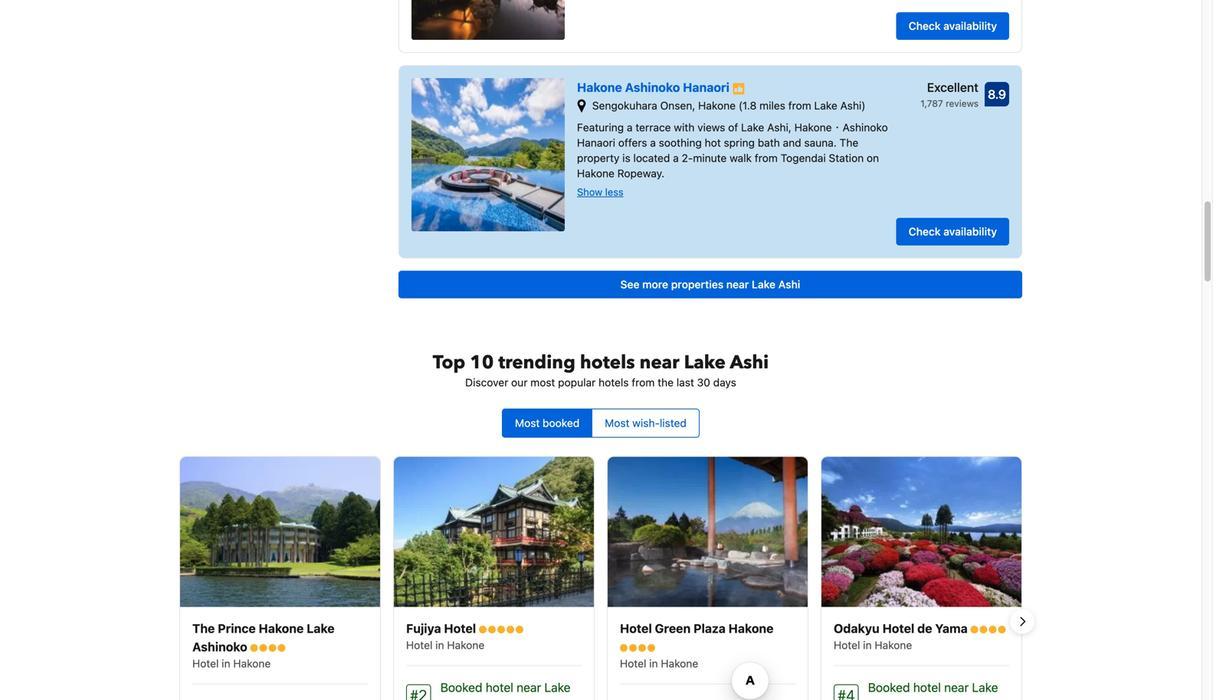 Task type: vqa. For each thing, say whether or not it's contained in the screenshot.
1:00 AM
no



Task type: locate. For each thing, give the bounding box(es) containing it.
1 check availability from the top
[[909, 20, 997, 32]]

2 horizontal spatial a
[[673, 152, 679, 164]]

offers
[[618, 136, 647, 149]]

hotel left green
[[620, 621, 652, 636]]

ashinoko
[[625, 80, 680, 95], [192, 640, 247, 654]]

1 vertical spatial a
[[650, 136, 656, 149]]

1 booked from the left
[[440, 680, 482, 695]]

hotels right popular
[[599, 376, 629, 389]]

0 horizontal spatial hanaori
[[577, 136, 615, 149]]

hakone・ashinoko
[[794, 121, 888, 134]]

property
[[577, 152, 620, 164]]

most left booked
[[515, 417, 540, 429]]

hanaori up sengokuhara onsen, hakone (1.8 miles from lake ashi)
[[683, 80, 729, 95]]

30
[[697, 376, 710, 389]]

2 horizontal spatial from
[[788, 99, 811, 112]]

booked down the fujiya hotel
[[440, 680, 482, 695]]

in down odakyu
[[863, 639, 872, 652]]

1 vertical spatial hotels
[[599, 376, 629, 389]]

2 availability from the top
[[944, 225, 997, 238]]

hakone down odakyu hotel de yama
[[875, 639, 912, 652]]

0 vertical spatial availability
[[944, 20, 997, 32]]

hotel in hakone down prince
[[192, 657, 271, 670]]

soothing
[[659, 136, 702, 149]]

hotel in hakone down odakyu
[[834, 639, 912, 652]]

1 horizontal spatial booked hotel near lake ashi
[[868, 680, 998, 700]]

booked hotel near lake ashi
[[440, 680, 571, 700], [868, 680, 998, 700]]

bath
[[758, 136, 780, 149]]

0 horizontal spatial ashinoko
[[192, 640, 247, 654]]

0 vertical spatial check
[[909, 20, 941, 32]]

station
[[829, 152, 864, 164]]

yoshimatsu, hotel near lake ashi, hakone image
[[412, 0, 565, 40]]

1 horizontal spatial the
[[840, 136, 858, 149]]

0 horizontal spatial most
[[515, 417, 540, 429]]

hotel in hakone down green
[[620, 657, 698, 670]]

0 vertical spatial the
[[840, 136, 858, 149]]

hotel green plaza hakone, hotel in hakone image
[[608, 457, 808, 607]]

hakone right plaza
[[729, 621, 774, 636]]

the prince hakone lake ashinoko
[[192, 621, 335, 654]]

availability
[[944, 20, 997, 32], [944, 225, 997, 238]]

0 horizontal spatial booked hotel near lake ashi
[[440, 680, 571, 700]]

from inside featuring a terrace with views of lake ashi, hakone・ashinoko hanaori offers a soothing hot spring bath and sauna. the property is located a 2-minute walk from togendai station on hakone ropeway. show less
[[755, 152, 778, 164]]

in down the fujiya hotel
[[435, 639, 444, 652]]

a down 'terrace' at the right top
[[650, 136, 656, 149]]

check
[[909, 20, 941, 32], [909, 225, 941, 238]]

in for hotel
[[649, 657, 658, 670]]

in down green
[[649, 657, 658, 670]]

near
[[726, 278, 749, 291], [640, 350, 679, 375], [517, 680, 541, 695], [944, 680, 969, 695]]

most left wish-
[[605, 417, 630, 429]]

1 hotel from the left
[[486, 680, 513, 695]]

less
[[605, 186, 623, 198]]

in down prince
[[222, 657, 230, 670]]

1 vertical spatial check
[[909, 225, 941, 238]]

1 vertical spatial from
[[755, 152, 778, 164]]

from
[[788, 99, 811, 112], [755, 152, 778, 164], [632, 376, 655, 389]]

show
[[577, 186, 602, 198]]

region containing the prince hakone lake ashinoko
[[167, 456, 1035, 700]]

onsen,
[[660, 99, 695, 112]]

region
[[167, 456, 1035, 700]]

0 horizontal spatial the
[[192, 621, 215, 636]]

ashinoko down prince
[[192, 640, 247, 654]]

check availability
[[909, 20, 997, 32], [909, 225, 997, 238]]

hotel down prince
[[192, 657, 219, 670]]

hakone right prince
[[259, 621, 304, 636]]

a
[[627, 121, 633, 134], [650, 136, 656, 149], [673, 152, 679, 164]]

0 vertical spatial from
[[788, 99, 811, 112]]

togendai
[[781, 152, 826, 164]]

2 vertical spatial from
[[632, 376, 655, 389]]

1 horizontal spatial booked
[[868, 680, 910, 695]]

most
[[515, 417, 540, 429], [605, 417, 630, 429]]

1 availability from the top
[[944, 20, 997, 32]]

lake inside featuring a terrace with views of lake ashi, hakone・ashinoko hanaori offers a soothing hot spring bath and sauna. the property is located a 2-minute walk from togendai station on hakone ropeway. show less
[[741, 121, 764, 134]]

2 most from the left
[[605, 417, 630, 429]]

hotel in hakone for fujiya
[[406, 639, 485, 652]]

0 vertical spatial a
[[627, 121, 633, 134]]

hotels up popular
[[580, 350, 635, 375]]

with
[[674, 121, 695, 134]]

lake
[[814, 99, 837, 112], [741, 121, 764, 134], [752, 278, 776, 291], [684, 350, 726, 375], [307, 621, 335, 636], [544, 680, 571, 695], [972, 680, 998, 695]]

a left "2-"
[[673, 152, 679, 164]]

sengokuhara onsen, hakone (1.8 miles from lake ashi)
[[592, 99, 866, 112]]

0 vertical spatial hanaori
[[683, 80, 729, 95]]

top
[[433, 350, 465, 375]]

1 horizontal spatial from
[[755, 152, 778, 164]]

0 horizontal spatial booked
[[440, 680, 482, 695]]

0 horizontal spatial a
[[627, 121, 633, 134]]

hotel down hotel green plaza hakone
[[620, 657, 646, 670]]

ashi
[[778, 278, 800, 291], [730, 350, 769, 375], [440, 699, 464, 700], [868, 699, 892, 700]]

1 horizontal spatial hotel
[[913, 680, 941, 695]]

hakone down property
[[577, 167, 615, 180]]

1 vertical spatial the
[[192, 621, 215, 636]]

hotel for fujiya hotel
[[486, 680, 513, 695]]

1 horizontal spatial a
[[650, 136, 656, 149]]

1 vertical spatial check availability link
[[896, 218, 1009, 246]]

0 vertical spatial hotels
[[580, 350, 635, 375]]

hakone down the fujiya hotel
[[447, 639, 485, 652]]

odakyu
[[834, 621, 880, 636]]

terrace
[[636, 121, 671, 134]]

ropeway.
[[617, 167, 664, 180]]

ashinoko up onsen,
[[625, 80, 680, 95]]

0 vertical spatial ashinoko
[[625, 80, 680, 95]]

1 check from the top
[[909, 20, 941, 32]]

2 check availability from the top
[[909, 225, 997, 238]]

1 vertical spatial hanaori
[[577, 136, 615, 149]]

the inside featuring a terrace with views of lake ashi, hakone・ashinoko hanaori offers a soothing hot spring bath and sauna. the property is located a 2-minute walk from togendai station on hakone ropeway. show less
[[840, 136, 858, 149]]

from right miles
[[788, 99, 811, 112]]

2 hotel from the left
[[913, 680, 941, 695]]

in for fujiya
[[435, 639, 444, 652]]

odakyu hotel de yama
[[834, 621, 971, 636]]

hotel in hakone
[[406, 639, 485, 652], [834, 639, 912, 652], [192, 657, 271, 670], [620, 657, 698, 670]]

check availability link
[[896, 12, 1009, 40], [896, 218, 1009, 246]]

ashi,
[[767, 121, 792, 134]]

last
[[677, 376, 694, 389]]

hakone
[[577, 80, 622, 95], [698, 99, 736, 112], [577, 167, 615, 180], [259, 621, 304, 636], [729, 621, 774, 636], [447, 639, 485, 652], [875, 639, 912, 652], [233, 657, 271, 670], [661, 657, 698, 670]]

hotel for odakyu hotel de yama
[[913, 680, 941, 695]]

1 vertical spatial check availability
[[909, 225, 997, 238]]

the up the station
[[840, 136, 858, 149]]

hotels
[[580, 350, 635, 375], [599, 376, 629, 389]]

1 most from the left
[[515, 417, 540, 429]]

0 vertical spatial check availability link
[[896, 12, 1009, 40]]

green
[[655, 621, 691, 636]]

booked
[[440, 680, 482, 695], [868, 680, 910, 695]]

top 10 trending hotels near lake ashi discover our most popular hotels from the last 30 days
[[433, 350, 769, 389]]

1 booked hotel near lake ashi from the left
[[440, 680, 571, 700]]

see
[[620, 278, 640, 291]]

hakone down the prince hakone lake ashinoko
[[233, 657, 271, 670]]

booked down odakyu hotel de yama
[[868, 680, 910, 695]]

hotel
[[444, 621, 476, 636], [620, 621, 652, 636], [883, 621, 915, 636], [406, 639, 433, 652], [834, 639, 860, 652], [192, 657, 219, 670], [620, 657, 646, 670]]

1 horizontal spatial ashinoko
[[625, 80, 680, 95]]

see more properties near lake ashi link
[[398, 271, 1022, 298]]

a up offers at the right top
[[627, 121, 633, 134]]

2 booked from the left
[[868, 680, 910, 695]]

the left prince
[[192, 621, 215, 636]]

hakone up views
[[698, 99, 736, 112]]

near inside top 10 trending hotels near lake ashi discover our most popular hotels from the last 30 days
[[640, 350, 679, 375]]

1 vertical spatial ashinoko
[[192, 640, 247, 654]]

0 horizontal spatial from
[[632, 376, 655, 389]]

hakone ashinoko hanaori, hotel near lake ashi, hakone image
[[412, 78, 565, 232]]

from left the
[[632, 376, 655, 389]]

spring
[[724, 136, 755, 149]]

0 horizontal spatial hotel
[[486, 680, 513, 695]]

hotel in hakone down the fujiya hotel
[[406, 639, 485, 652]]

of
[[728, 121, 738, 134]]

ashi inside top 10 trending hotels near lake ashi discover our most popular hotels from the last 30 days
[[730, 350, 769, 375]]

the
[[840, 136, 858, 149], [192, 621, 215, 636]]

booked hotel near lake ashi for fujiya hotel
[[440, 680, 571, 700]]

0 vertical spatial check availability
[[909, 20, 997, 32]]

2-
[[682, 152, 693, 164]]

walk
[[730, 152, 752, 164]]

1 vertical spatial availability
[[944, 225, 997, 238]]

hotel in hakone for hotel
[[620, 657, 698, 670]]

from down bath
[[755, 152, 778, 164]]

in
[[435, 639, 444, 652], [863, 639, 872, 652], [222, 657, 230, 670], [649, 657, 658, 670]]

hanaori up property
[[577, 136, 615, 149]]

hanaori
[[683, 80, 729, 95], [577, 136, 615, 149]]

hotel down fujiya
[[406, 639, 433, 652]]

lake inside top 10 trending hotels near lake ashi discover our most popular hotels from the last 30 days
[[684, 350, 726, 375]]

wish-
[[632, 417, 660, 429]]

see more properties near lake ashi
[[620, 278, 800, 291]]

hakone inside the prince hakone lake ashinoko
[[259, 621, 304, 636]]

1 horizontal spatial most
[[605, 417, 630, 429]]

2 booked hotel near lake ashi from the left
[[868, 680, 998, 700]]

most
[[530, 376, 555, 389]]

the
[[658, 376, 674, 389]]

hotel
[[486, 680, 513, 695], [913, 680, 941, 695]]



Task type: describe. For each thing, give the bounding box(es) containing it.
hakone up sengokuhara
[[577, 80, 622, 95]]

fujiya hotel, hotel in hakone image
[[394, 457, 594, 607]]

in for odakyu
[[863, 639, 872, 652]]

minute
[[693, 152, 727, 164]]

reviews
[[946, 98, 979, 109]]

on
[[867, 152, 879, 164]]

from inside top 10 trending hotels near lake ashi discover our most popular hotels from the last 30 days
[[632, 376, 655, 389]]

hotel left the de
[[883, 621, 915, 636]]

and
[[783, 136, 801, 149]]

most booked
[[515, 417, 580, 429]]

prince
[[218, 621, 256, 636]]

featuring
[[577, 121, 624, 134]]

the prince hakone lake ashinoko, hotel in hakone image
[[180, 457, 380, 607]]

in for the
[[222, 657, 230, 670]]

popular
[[558, 376, 596, 389]]

hotel down odakyu
[[834, 639, 860, 652]]

our
[[511, 376, 528, 389]]

featuring a terrace with views of lake ashi, hakone・ashinoko hanaori offers a soothing hot spring bath and sauna. the property is located a 2-minute walk from togendai station on hakone ropeway. show less
[[577, 121, 888, 198]]

properties
[[671, 278, 724, 291]]

(1.8
[[739, 99, 757, 112]]

booked
[[543, 417, 580, 429]]

listed
[[660, 417, 687, 429]]

located
[[633, 152, 670, 164]]

1 check availability link from the top
[[896, 12, 1009, 40]]

sengokuhara
[[592, 99, 657, 112]]

hotel in hakone for the
[[192, 657, 271, 670]]

more
[[642, 278, 668, 291]]

hanaori inside featuring a terrace with views of lake ashi, hakone・ashinoko hanaori offers a soothing hot spring bath and sauna. the property is located a 2-minute walk from togendai station on hakone ropeway. show less
[[577, 136, 615, 149]]

scored 8.9 element
[[985, 82, 1009, 107]]

excellent
[[927, 80, 979, 95]]

most for most wish-listed
[[605, 417, 630, 429]]

plaza
[[694, 621, 726, 636]]

2 check availability link from the top
[[896, 218, 1009, 246]]

lake inside the prince hakone lake ashinoko
[[307, 621, 335, 636]]

is
[[622, 152, 630, 164]]

the inside the prince hakone lake ashinoko
[[192, 621, 215, 636]]

2 check from the top
[[909, 225, 941, 238]]

hotel in hakone for odakyu
[[834, 639, 912, 652]]

odakyu hotel de yama, hotel in hakone image
[[822, 457, 1022, 607]]

hakone ashinoko hanaori
[[577, 80, 732, 95]]

next image
[[1013, 613, 1031, 631]]

days
[[713, 376, 736, 389]]

views
[[697, 121, 725, 134]]

fujiya hotel
[[406, 621, 479, 636]]

de
[[917, 621, 932, 636]]

miles
[[760, 99, 785, 112]]

trending
[[498, 350, 575, 375]]

most for most booked
[[515, 417, 540, 429]]

hakone inside featuring a terrace with views of lake ashi, hakone・ashinoko hanaori offers a soothing hot spring bath and sauna. the property is located a 2-minute walk from togendai station on hakone ropeway. show less
[[577, 167, 615, 180]]

sauna.
[[804, 136, 837, 149]]

1 horizontal spatial hanaori
[[683, 80, 729, 95]]

10
[[470, 350, 494, 375]]

discover
[[465, 376, 508, 389]]

ashi)
[[840, 99, 866, 112]]

fujiya
[[406, 621, 441, 636]]

ashinoko inside the prince hakone lake ashinoko
[[192, 640, 247, 654]]

booked for odakyu
[[868, 680, 910, 695]]

hotel green plaza hakone
[[620, 621, 774, 636]]

2 vertical spatial a
[[673, 152, 679, 164]]

show less button
[[577, 185, 623, 198]]

8.9
[[988, 87, 1006, 102]]

yama
[[935, 621, 968, 636]]

most wish-listed
[[605, 417, 687, 429]]

hot
[[705, 136, 721, 149]]

excellent 1,787 reviews
[[921, 80, 979, 109]]

booked hotel near lake ashi for odakyu hotel de yama
[[868, 680, 998, 700]]

hotel right fujiya
[[444, 621, 476, 636]]

1,787
[[921, 98, 943, 109]]

hakone down green
[[661, 657, 698, 670]]

booked for fujiya
[[440, 680, 482, 695]]



